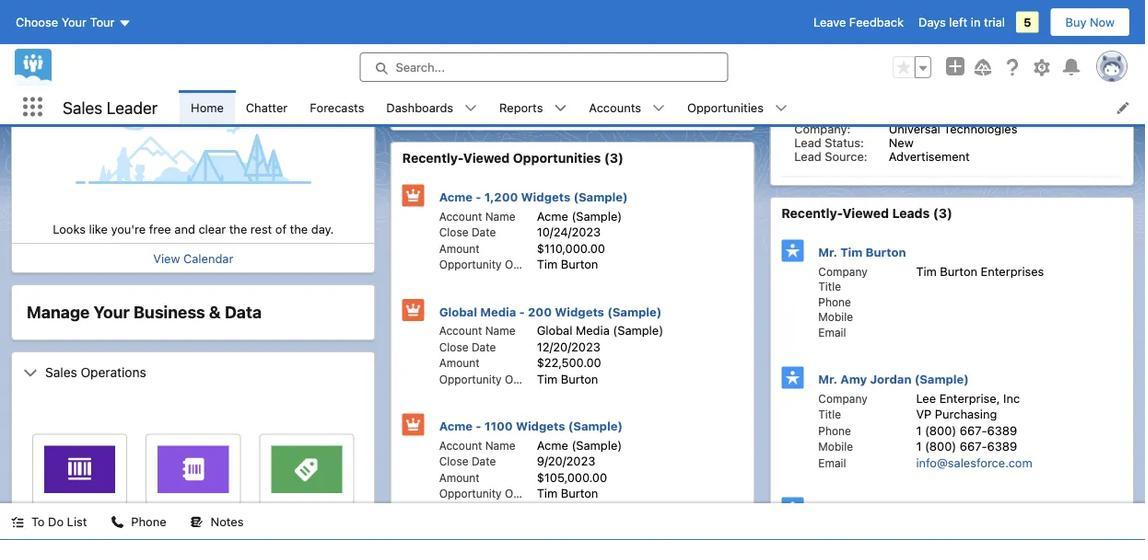 Task type: locate. For each thing, give the bounding box(es) containing it.
recently- up 'mr. tim burton'
[[782, 206, 843, 221]]

0 horizontal spatial viewed
[[463, 151, 510, 166]]

accounts link
[[578, 90, 652, 124]]

viewed up 1,200
[[463, 151, 510, 166]]

smith
[[835, 71, 877, 89]]

amount for global media - 200 widgets (sample)
[[439, 357, 480, 370]]

recently-
[[402, 151, 463, 166], [782, 206, 843, 221]]

9/20/2023 for close date
[[537, 455, 596, 469]]

john steele (sample)
[[819, 504, 946, 517]]

1 company from the top
[[819, 265, 868, 278]]

lead source: down phone:
[[795, 149, 868, 163]]

forecasts link
[[299, 90, 375, 124]]

6389 down purchasing
[[987, 424, 1017, 438]]

account name for 1100
[[439, 440, 516, 452]]

1 email from the top
[[819, 326, 846, 339]]

recently- for recently-viewed opportunities (3)
[[402, 151, 463, 166]]

0 horizontal spatial recently-
[[402, 151, 463, 166]]

1 vertical spatial (3)
[[933, 206, 953, 221]]

3 opportunity from the top
[[439, 488, 502, 501]]

6389
[[960, 108, 990, 122], [987, 424, 1017, 438], [987, 440, 1017, 454]]

widgets
[[507, 44, 567, 61], [521, 190, 571, 204], [555, 305, 604, 319], [516, 420, 565, 434]]

0 vertical spatial company
[[819, 265, 868, 278]]

title down 'amy' on the bottom of page
[[819, 409, 841, 422]]

1 vertical spatial lee enterprise, inc
[[916, 392, 1020, 405]]

0 vertical spatial mr.
[[819, 246, 838, 259]]

2 vertical spatial name
[[485, 440, 516, 452]]

1 vertical spatial phone
[[819, 425, 851, 438]]

1 vertical spatial your
[[94, 303, 130, 322]]

accounts list item
[[578, 90, 676, 124]]

3 account name from the top
[[439, 440, 516, 452]]

1 vertical spatial recently-
[[782, 206, 843, 221]]

title for title
[[819, 409, 841, 422]]

lead source: for advertisement
[[795, 149, 868, 163]]

acme - 1,200 widgets (sample)
[[439, 190, 628, 204]]

1 vertical spatial name
[[485, 325, 516, 338]]

inc for 1 (800) 667-6389
[[1003, 392, 1020, 405]]

amount for acme - 1,200 widgets (sample)
[[439, 242, 480, 255]]

in
[[971, 15, 981, 29]]

enterprise, up purchasing
[[940, 392, 1000, 405]]

0 vertical spatial opportunities
[[687, 100, 764, 114]]

2 owner from the top
[[505, 373, 539, 386]]

text default image inside notes button
[[190, 516, 203, 529]]

global down global media - 200 widgets (sample)
[[537, 324, 573, 338]]

media left 200
[[480, 305, 516, 319]]

1 vertical spatial acme - 1100 widgets (sample)
[[439, 420, 623, 434]]

viewed for leads
[[843, 206, 889, 221]]

acme - 1100 widgets (sample) down $22,500.00
[[439, 420, 623, 434]]

1 date from the top
[[472, 226, 496, 239]]

viewed up 'mr. tim burton'
[[843, 206, 889, 221]]

tim burton enterprises
[[916, 264, 1044, 278]]

company down 'mr. tim burton'
[[819, 265, 868, 278]]

1 title from the top
[[819, 281, 841, 293]]

lee enterprise, inc for new
[[889, 0, 993, 14]]

text default image inside reports list item
[[554, 102, 567, 115]]

&
[[209, 303, 221, 322]]

1 vertical spatial 667-
[[960, 424, 987, 438]]

standard quote image
[[288, 446, 326, 489]]

text default image left sales operations
[[23, 366, 38, 381]]

opportunity owner tim burton for $110,000.00
[[439, 258, 598, 271]]

media for (sample)
[[576, 324, 610, 338]]

1 vertical spatial lead source:
[[795, 149, 868, 163]]

recently- down dashboards list item
[[402, 151, 463, 166]]

vp purchasing
[[916, 408, 997, 422]]

opportunities list item
[[676, 90, 799, 124]]

3 date from the top
[[472, 456, 496, 469]]

home
[[191, 100, 224, 114]]

company: up leave
[[795, 0, 851, 14]]

1 vertical spatial account name
[[439, 325, 516, 338]]

viewed
[[463, 151, 510, 166], [843, 206, 889, 221]]

source: up smith
[[825, 28, 868, 41]]

opportunities
[[687, 100, 764, 114], [513, 151, 601, 166]]

2 title from the top
[[819, 409, 841, 422]]

date:
[[450, 94, 480, 108]]

1 vertical spatial 1 (800) 667-6389
[[916, 424, 1017, 438]]

0 vertical spatial lee
[[889, 0, 909, 14]]

1 acme (sample) from the top
[[537, 209, 622, 223]]

phone
[[819, 296, 851, 309], [819, 425, 851, 438], [131, 516, 166, 529]]

1 horizontal spatial recently-
[[782, 206, 843, 221]]

667- for phone
[[960, 424, 987, 438]]

phone left books
[[131, 516, 166, 529]]

1 company: from the top
[[795, 0, 851, 14]]

6389 for phone
[[987, 424, 1017, 438]]

buy now button
[[1050, 7, 1131, 37]]

1 vertical spatial new
[[889, 135, 914, 149]]

phone inside button
[[131, 516, 166, 529]]

3 company from the top
[[819, 523, 868, 536]]

sales down today's events at left top
[[63, 97, 103, 117]]

2 mr. from the top
[[819, 373, 838, 387]]

0 vertical spatial title
[[819, 281, 841, 293]]

books
[[192, 515, 224, 528]]

sales
[[63, 97, 103, 117], [45, 365, 77, 380]]

1 vertical spatial $105,000.00
[[537, 471, 607, 485]]

text default image inside 'phone' button
[[111, 516, 124, 529]]

text default image for opportunities
[[775, 102, 788, 115]]

1 vertical spatial inc
[[1003, 392, 1020, 405]]

inc for website
[[976, 0, 993, 14]]

2 vertical spatial opportunity owner tim burton
[[439, 487, 598, 501]]

acme (sample) down $22,500.00
[[537, 439, 622, 452]]

acme for 10/24/2023
[[439, 190, 473, 204]]

3 opportunity owner tim burton from the top
[[439, 487, 598, 501]]

0 horizontal spatial global
[[439, 305, 477, 319]]

2 account name from the top
[[439, 325, 516, 338]]

lead source: up andy
[[795, 28, 868, 41]]

1 name from the top
[[485, 210, 516, 223]]

1 (800) 667-6389 for mobile
[[916, 440, 1017, 454]]

1 amount from the top
[[439, 242, 480, 255]]

lee enterprise, inc for vp purchasing
[[916, 392, 1020, 405]]

acme - 1100 widgets (sample)
[[415, 44, 636, 61], [439, 420, 623, 434]]

date
[[472, 226, 496, 239], [472, 341, 496, 354], [472, 456, 496, 469]]

0 vertical spatial inc
[[976, 0, 993, 14]]

3 name from the top
[[485, 440, 516, 452]]

1 vertical spatial viewed
[[843, 206, 889, 221]]

company
[[819, 265, 868, 278], [819, 393, 868, 405], [819, 523, 868, 536]]

1 (800) 667-6389 up advertisement
[[889, 108, 990, 122]]

0 vertical spatial 1 (800) 667-6389
[[889, 108, 990, 122]]

opportunity owner tim burton for $105,000.00
[[439, 487, 598, 501]]

0 vertical spatial lead source:
[[795, 28, 868, 41]]

1 vertical spatial mobile
[[819, 441, 853, 454]]

2 vertical spatial company
[[819, 523, 868, 536]]

of
[[275, 222, 287, 236]]

1 vertical spatial sales
[[45, 365, 77, 380]]

phone:
[[795, 108, 833, 122]]

667- for phone:
[[933, 108, 960, 122]]

owner for $110,000.00
[[505, 258, 539, 271]]

0 vertical spatial company:
[[795, 0, 851, 14]]

universal
[[889, 122, 941, 135]]

widgets up the global media (sample)
[[555, 305, 604, 319]]

0 vertical spatial recently-
[[402, 151, 463, 166]]

1,200
[[485, 190, 518, 204]]

0 horizontal spatial the
[[229, 222, 247, 236]]

2 source: from the top
[[825, 149, 868, 163]]

manage
[[27, 303, 90, 322]]

- for 10/24/2023
[[476, 190, 481, 204]]

0 vertical spatial name
[[485, 210, 516, 223]]

amount for acme - 1100 widgets (sample)
[[439, 472, 480, 485]]

jordan
[[870, 373, 912, 387]]

0 vertical spatial viewed
[[463, 151, 510, 166]]

1 vertical spatial lee
[[916, 392, 936, 405]]

1 vertical spatial status:
[[825, 135, 864, 149]]

1 vertical spatial owner
[[505, 373, 539, 386]]

2 opportunity from the top
[[439, 373, 502, 386]]

status: up smith
[[825, 14, 864, 28]]

2 amount from the top
[[439, 357, 480, 370]]

(sample)
[[570, 44, 636, 61], [881, 71, 946, 89], [574, 190, 628, 204], [572, 209, 622, 223], [607, 305, 662, 319], [613, 324, 664, 338], [915, 373, 969, 387], [568, 420, 623, 434], [572, 439, 622, 452], [892, 504, 946, 517]]

mr. down the recently-viewed leads (3)
[[819, 246, 838, 259]]

list
[[180, 90, 1145, 124]]

burton for acme - 1,200 widgets (sample)
[[561, 258, 598, 271]]

1 new from the top
[[889, 14, 914, 28]]

0 vertical spatial new
[[889, 14, 914, 28]]

1 vertical spatial 6389
[[987, 424, 1017, 438]]

your
[[61, 15, 87, 29], [94, 303, 130, 322]]

your inside the "choose your tour" popup button
[[61, 15, 87, 29]]

leads
[[892, 206, 930, 221]]

0 vertical spatial acme (sample)
[[537, 209, 622, 223]]

2 opportunity owner tim burton from the top
[[439, 372, 598, 386]]

close date for acme - 1100 widgets (sample)
[[439, 456, 496, 469]]

global left 200
[[439, 305, 477, 319]]

text default image inside opportunities list item
[[775, 102, 788, 115]]

1 opportunity from the top
[[439, 258, 502, 271]]

0 vertical spatial opportunity owner tim burton
[[439, 258, 598, 271]]

4 lead from the top
[[795, 149, 822, 163]]

1 (800) 667-6389 for phone:
[[889, 108, 990, 122]]

mobile up john
[[819, 441, 853, 454]]

email up john
[[819, 457, 846, 470]]

3 amount from the top
[[439, 472, 480, 485]]

1 horizontal spatial opportunities
[[687, 100, 764, 114]]

acme - 1100 widgets (sample) up name:
[[415, 44, 636, 61]]

sales left operations
[[45, 365, 77, 380]]

0 vertical spatial (800)
[[898, 108, 929, 122]]

acme (sample) up 10/24/2023
[[537, 209, 622, 223]]

2 the from the left
[[290, 222, 308, 236]]

667- up advertisement
[[933, 108, 960, 122]]

1 lead source: from the top
[[795, 28, 868, 41]]

text default image right accounts
[[652, 102, 665, 115]]

text default image for phone
[[111, 516, 124, 529]]

2 vertical spatial (800)
[[925, 440, 957, 454]]

widgets down $22,500.00
[[516, 420, 565, 434]]

mr.
[[819, 246, 838, 259], [819, 373, 838, 387]]

lee up feedback
[[889, 0, 909, 14]]

sales operations
[[45, 365, 146, 380]]

company:
[[795, 0, 851, 14], [795, 122, 851, 135]]

your left tour
[[61, 15, 87, 29]]

viewed for opportunities
[[463, 151, 510, 166]]

text default image
[[464, 102, 477, 115], [23, 366, 38, 381], [111, 516, 124, 529], [190, 516, 203, 529]]

mr. left 'amy' on the bottom of page
[[819, 373, 838, 387]]

0 vertical spatial sales
[[63, 97, 103, 117]]

date for 1,200
[[472, 226, 496, 239]]

2 company: from the top
[[795, 122, 851, 135]]

0 vertical spatial 9/20/2023
[[510, 94, 568, 108]]

text default image inside "sales operations" dropdown button
[[23, 366, 38, 381]]

name for -
[[485, 325, 516, 338]]

$110,000.00
[[537, 241, 605, 255]]

acme (sample)
[[537, 209, 622, 223], [537, 439, 622, 452]]

0 vertical spatial owner
[[505, 258, 539, 271]]

0 vertical spatial media
[[480, 305, 516, 319]]

acme for 9/20/2023
[[439, 420, 473, 434]]

lead
[[795, 14, 822, 28], [795, 28, 822, 41], [795, 135, 822, 149], [795, 149, 822, 163]]

inc
[[976, 0, 993, 14], [1003, 392, 1020, 405]]

account for 9/20/2023
[[439, 440, 482, 452]]

(3)
[[604, 151, 624, 166], [933, 206, 953, 221]]

lee enterprise, inc
[[889, 0, 993, 14], [916, 392, 1020, 405]]

opportunities up acme - 1,200 widgets (sample) at the top of the page
[[513, 151, 601, 166]]

name for 1,200
[[485, 210, 516, 223]]

2 mobile from the top
[[819, 441, 853, 454]]

opportunity owner tim burton
[[439, 258, 598, 271], [439, 372, 598, 386], [439, 487, 598, 501]]

1 vertical spatial opportunities
[[513, 151, 601, 166]]

lee enterprise, inc up purchasing
[[916, 392, 1020, 405]]

your right manage
[[94, 303, 130, 322]]

company: down andy
[[795, 122, 851, 135]]

1 close date from the top
[[439, 226, 496, 239]]

mr. for mr. amy jordan (sample)
[[819, 373, 838, 387]]

0 vertical spatial status:
[[825, 14, 864, 28]]

1 opportunity owner tim burton from the top
[[439, 258, 598, 271]]

2 company from the top
[[819, 393, 868, 405]]

1 vertical spatial global
[[537, 324, 573, 338]]

mobile up 'amy' on the bottom of page
[[819, 311, 853, 324]]

9/20/2023
[[510, 94, 568, 108], [537, 455, 596, 469]]

0 vertical spatial your
[[61, 15, 87, 29]]

0 vertical spatial 6389
[[960, 108, 990, 122]]

new
[[889, 14, 914, 28], [889, 135, 914, 149]]

text default image for notes
[[190, 516, 203, 529]]

1 vertical spatial mr.
[[819, 373, 838, 387]]

new left days
[[889, 14, 914, 28]]

2 vertical spatial account name
[[439, 440, 516, 452]]

title down 'mr. tim burton'
[[819, 281, 841, 293]]

1 vertical spatial opportunity owner tim burton
[[439, 372, 598, 386]]

group
[[893, 56, 932, 78]]

home link
[[180, 90, 235, 124]]

phone down 'amy' on the bottom of page
[[819, 425, 851, 438]]

name for 1100
[[485, 440, 516, 452]]

1 (800) 667-6389 down purchasing
[[916, 424, 1017, 438]]

tim
[[841, 246, 863, 259], [537, 258, 558, 271], [916, 264, 937, 278], [537, 372, 558, 386], [537, 487, 558, 501]]

close for acme - 1,200 widgets (sample)
[[439, 226, 469, 239]]

1 account name from the top
[[439, 210, 516, 223]]

1 lead from the top
[[795, 14, 822, 28]]

widgets up reports list item
[[507, 44, 567, 61]]

1 vertical spatial company:
[[795, 122, 851, 135]]

2 close date from the top
[[439, 341, 496, 354]]

2 vertical spatial opportunity
[[439, 488, 502, 501]]

account name:
[[415, 66, 501, 80]]

reports
[[500, 100, 543, 114]]

1 horizontal spatial (3)
[[933, 206, 953, 221]]

0 vertical spatial $105,000.00
[[510, 80, 580, 94]]

2 vertical spatial phone
[[131, 516, 166, 529]]

0 vertical spatial phone
[[819, 296, 851, 309]]

lead status: down phone:
[[795, 135, 864, 149]]

1 horizontal spatial viewed
[[843, 206, 889, 221]]

choose your tour
[[16, 15, 115, 29]]

text default image for reports
[[554, 102, 567, 115]]

0 vertical spatial enterprise,
[[912, 0, 973, 14]]

opportunities left phone:
[[687, 100, 764, 114]]

amount
[[439, 242, 480, 255], [439, 357, 480, 370], [439, 472, 480, 485]]

widgets up 10/24/2023
[[521, 190, 571, 204]]

0 vertical spatial (3)
[[604, 151, 624, 166]]

6389 up the 'info@salesforce.com' link
[[987, 440, 1017, 454]]

1 vertical spatial media
[[576, 324, 610, 338]]

text default image inside accounts "list item"
[[652, 102, 665, 115]]

1 vertical spatial source:
[[825, 149, 868, 163]]

0 horizontal spatial inc
[[976, 0, 993, 14]]

1 vertical spatial acme (sample)
[[537, 439, 622, 452]]

account for 12/20/2023
[[439, 325, 482, 338]]

andy
[[795, 71, 832, 89]]

1 owner from the top
[[505, 258, 539, 271]]

new down andy smith (sample)
[[889, 135, 914, 149]]

1 vertical spatial amount
[[439, 357, 480, 370]]

0 vertical spatial close date
[[439, 226, 496, 239]]

purchasing
[[935, 408, 997, 422]]

1100 for name:
[[470, 44, 504, 61]]

1 horizontal spatial inc
[[1003, 392, 1020, 405]]

(3) for recently-viewed opportunities (3)
[[604, 151, 624, 166]]

acme (sample) for 10/24/2023
[[537, 209, 622, 223]]

1 horizontal spatial media
[[576, 324, 610, 338]]

view
[[153, 252, 180, 265]]

account for $105,000.00
[[415, 66, 461, 80]]

1 vertical spatial close date
[[439, 341, 496, 354]]

1 (800) 667-6389 for phone
[[916, 424, 1017, 438]]

title inside title phone mobile email
[[819, 281, 841, 293]]

text default image
[[554, 102, 567, 115], [652, 102, 665, 115], [775, 102, 788, 115], [11, 516, 24, 529]]

(3) right leads
[[933, 206, 953, 221]]

1
[[889, 108, 894, 122], [916, 424, 922, 438], [916, 440, 922, 454]]

2 name from the top
[[485, 325, 516, 338]]

9/20/2023 for close date:
[[510, 94, 568, 108]]

3 close date from the top
[[439, 456, 496, 469]]

667- down purchasing
[[960, 424, 987, 438]]

1100 for name
[[485, 420, 513, 434]]

2 vertical spatial 1
[[916, 440, 922, 454]]

lee enterprise, inc up days
[[889, 0, 993, 14]]

0 vertical spatial amount
[[439, 242, 480, 255]]

0 vertical spatial acme - 1100 widgets (sample)
[[415, 44, 636, 61]]

text default image right price
[[190, 516, 203, 529]]

1 vertical spatial email
[[819, 457, 846, 470]]

0 vertical spatial email
[[819, 326, 846, 339]]

lead status: up andy
[[795, 14, 864, 28]]

close
[[415, 94, 447, 108], [439, 226, 469, 239], [439, 341, 469, 354], [439, 456, 469, 469]]

text default image left to
[[11, 516, 24, 529]]

0 vertical spatial account name
[[439, 210, 516, 223]]

2 vertical spatial date
[[472, 456, 496, 469]]

name
[[485, 210, 516, 223], [485, 325, 516, 338], [485, 440, 516, 452]]

667- up the 'info@salesforce.com' link
[[960, 440, 987, 454]]

status:
[[825, 14, 864, 28], [825, 135, 864, 149]]

the right the of
[[290, 222, 308, 236]]

1 horizontal spatial your
[[94, 303, 130, 322]]

company for steele
[[819, 523, 868, 536]]

0 horizontal spatial your
[[61, 15, 87, 29]]

standard product2 image
[[61, 446, 99, 489]]

3 owner from the top
[[505, 488, 539, 501]]

like
[[89, 222, 108, 236]]

text default image down name:
[[464, 102, 477, 115]]

lee up vp
[[916, 392, 936, 405]]

text default image right reports
[[554, 102, 567, 115]]

phone down 'mr. tim burton'
[[819, 296, 851, 309]]

now
[[1090, 15, 1115, 29]]

the left "rest"
[[229, 222, 247, 236]]

1 vertical spatial opportunity
[[439, 373, 502, 386]]

source: down phone:
[[825, 149, 868, 163]]

2 status: from the top
[[825, 135, 864, 149]]

company down 'amy' on the bottom of page
[[819, 393, 868, 405]]

0 vertical spatial mobile
[[819, 311, 853, 324]]

days
[[919, 15, 946, 29]]

the
[[229, 222, 247, 236], [290, 222, 308, 236]]

enterprise, up days
[[912, 0, 973, 14]]

1 vertical spatial enterprise,
[[940, 392, 1000, 405]]

email up 'amy' on the bottom of page
[[819, 326, 846, 339]]

acme - 1100 widgets (sample) for account name:
[[415, 44, 636, 61]]

source: for website
[[825, 28, 868, 41]]

status: down phone:
[[825, 135, 864, 149]]

6389 up advertisement
[[960, 108, 990, 122]]

2 vertical spatial 6389
[[987, 440, 1017, 454]]

2 lead source: from the top
[[795, 149, 868, 163]]

owner
[[505, 258, 539, 271], [505, 373, 539, 386], [505, 488, 539, 501]]

sales leader
[[63, 97, 158, 117]]

2 vertical spatial close date
[[439, 456, 496, 469]]

company down john
[[819, 523, 868, 536]]

1 vertical spatial (800)
[[925, 424, 957, 438]]

1 horizontal spatial the
[[290, 222, 308, 236]]

0 vertical spatial lee enterprise, inc
[[889, 0, 993, 14]]

2 acme (sample) from the top
[[537, 439, 622, 452]]

0 vertical spatial lead status:
[[795, 14, 864, 28]]

close date for global media - 200 widgets (sample)
[[439, 341, 496, 354]]

acme for $105,000.00
[[415, 44, 456, 61]]

text default image right products
[[111, 516, 124, 529]]

0 vertical spatial 1100
[[470, 44, 504, 61]]

1 (800) 667-6389 up the 'info@salesforce.com' link
[[916, 440, 1017, 454]]

sales inside "sales operations" dropdown button
[[45, 365, 77, 380]]

list containing home
[[180, 90, 1145, 124]]

(800) for mobile
[[925, 440, 957, 454]]

media up 12/20/2023
[[576, 324, 610, 338]]

1 source: from the top
[[825, 28, 868, 41]]

2 date from the top
[[472, 341, 496, 354]]

0 vertical spatial global
[[439, 305, 477, 319]]

0 vertical spatial opportunity
[[439, 258, 502, 271]]

1 mr. from the top
[[819, 246, 838, 259]]

1 horizontal spatial global
[[537, 324, 573, 338]]

inc up "info@salesforce.com"
[[1003, 392, 1020, 405]]

0 horizontal spatial media
[[480, 305, 516, 319]]

inc up in
[[976, 0, 993, 14]]

operations
[[81, 365, 146, 380]]

text default image left phone:
[[775, 102, 788, 115]]

email
[[819, 326, 846, 339], [819, 457, 846, 470]]

global for global media (sample)
[[537, 324, 573, 338]]

global media - 200 widgets (sample)
[[439, 305, 662, 319]]

(3) down accounts
[[604, 151, 624, 166]]



Task type: describe. For each thing, give the bounding box(es) containing it.
1 mobile from the top
[[819, 311, 853, 324]]

recently- for recently-viewed leads (3)
[[782, 206, 843, 221]]

title phone mobile email
[[819, 281, 853, 339]]

account for 10/24/2023
[[439, 210, 482, 223]]

company for amy
[[819, 393, 868, 405]]

tim for global media - 200 widgets (sample)
[[537, 372, 558, 386]]

mr. tim burton
[[819, 246, 906, 259]]

tim for acme - 1,200 widgets (sample)
[[537, 258, 558, 271]]

products
[[56, 515, 103, 528]]

events
[[76, 63, 119, 78]]

opportunity for $22,500.00
[[439, 373, 502, 386]]

leave feedback link
[[814, 15, 904, 29]]

1 lead status: from the top
[[795, 14, 864, 28]]

- for $105,000.00
[[459, 44, 466, 61]]

1 for phone:
[[889, 108, 894, 122]]

media for -
[[480, 305, 516, 319]]

website
[[889, 28, 934, 41]]

today's events
[[23, 63, 119, 78]]

notes
[[211, 516, 244, 529]]

phone button
[[100, 504, 177, 541]]

account name for -
[[439, 325, 516, 338]]

andy smith (sample)
[[795, 71, 946, 89]]

today's
[[23, 63, 73, 78]]

days left in trial
[[919, 15, 1005, 29]]

10/24/2023
[[537, 225, 601, 239]]

leave
[[814, 15, 846, 29]]

5
[[1024, 15, 1032, 29]]

date for -
[[472, 341, 496, 354]]

text default image inside dashboards list item
[[464, 102, 477, 115]]

close date:
[[415, 94, 480, 108]]

vp
[[916, 408, 932, 422]]

(3) for recently-viewed leads (3)
[[933, 206, 953, 221]]

3 lead from the top
[[795, 135, 822, 149]]

clear
[[198, 222, 226, 236]]

enterprise, for vp purchasing
[[940, 392, 1000, 405]]

source: for advertisement
[[825, 149, 868, 163]]

text default image for sales operations
[[23, 366, 38, 381]]

date for 1100
[[472, 456, 496, 469]]

recently-viewed opportunities (3)
[[402, 151, 624, 166]]

lead source: for website
[[795, 28, 868, 41]]

name:
[[465, 66, 501, 80]]

chatter link
[[235, 90, 299, 124]]

search... button
[[360, 53, 728, 82]]

owner for $105,000.00
[[505, 488, 539, 501]]

price books
[[163, 515, 224, 528]]

amount:
[[415, 80, 462, 94]]

enterprise, for new
[[912, 0, 973, 14]]

sales for sales operations
[[45, 365, 77, 380]]

1 status: from the top
[[825, 14, 864, 28]]

company: for lee enterprise, inc
[[795, 0, 851, 14]]

choose
[[16, 15, 58, 29]]

close for global media - 200 widgets (sample)
[[439, 341, 469, 354]]

left
[[949, 15, 968, 29]]

opportunity owner tim burton for $22,500.00
[[439, 372, 598, 386]]

view calendar link
[[153, 252, 233, 265]]

widgets for 9/20/2023
[[516, 420, 565, 434]]

burton for acme - 1100 widgets (sample)
[[561, 487, 598, 501]]

recently-viewed leads (3)
[[782, 206, 953, 221]]

data
[[225, 303, 262, 322]]

1 for mobile
[[916, 440, 922, 454]]

chatter
[[246, 100, 288, 114]]

manage your business & data
[[27, 303, 262, 322]]

$105,000.00 for amount:
[[510, 80, 580, 94]]

dashboards list item
[[375, 90, 488, 124]]

search...
[[396, 60, 445, 74]]

rest
[[251, 222, 272, 236]]

2 lead status: from the top
[[795, 135, 864, 149]]

forecasts
[[310, 100, 364, 114]]

widgets for 10/24/2023
[[521, 190, 571, 204]]

products button
[[32, 513, 127, 530]]

2 new from the top
[[889, 135, 914, 149]]

6389 for phone:
[[960, 108, 990, 122]]

dashboards link
[[375, 90, 464, 124]]

standard pricebook2 image
[[174, 446, 212, 489]]

text default image for accounts
[[652, 102, 665, 115]]

day.
[[311, 222, 334, 236]]

inc.
[[958, 522, 978, 536]]

advertisement
[[889, 149, 970, 163]]

price books button
[[146, 513, 241, 530]]

widgets for $105,000.00
[[507, 44, 567, 61]]

view calendar
[[153, 252, 233, 265]]

free
[[149, 222, 171, 236]]

steele
[[851, 504, 889, 517]]

global media (sample)
[[537, 324, 664, 338]]

acme - 1100 widgets (sample) for account name
[[439, 420, 623, 434]]

close date for acme - 1,200 widgets (sample)
[[439, 226, 496, 239]]

sales operations button
[[12, 353, 375, 392]]

(800) for phone
[[925, 424, 957, 438]]

lee for new
[[889, 0, 909, 14]]

opportunities link
[[676, 90, 775, 124]]

email inside title phone mobile email
[[819, 326, 846, 339]]

text default image inside to do list button
[[11, 516, 24, 529]]

calendar
[[183, 252, 233, 265]]

your for manage
[[94, 303, 130, 322]]

12/20/2023
[[537, 340, 601, 354]]

(800) for phone:
[[898, 108, 929, 122]]

buy now
[[1066, 15, 1115, 29]]

owner for $22,500.00
[[505, 373, 539, 386]]

phone inside title phone mobile email
[[819, 296, 851, 309]]

opportunity for $110,000.00
[[439, 258, 502, 271]]

choose your tour button
[[15, 7, 132, 37]]

- for 9/20/2023
[[476, 420, 481, 434]]

do
[[48, 516, 64, 529]]

universal technologies
[[889, 122, 1018, 135]]

mr. for mr. tim burton
[[819, 246, 838, 259]]

sales for sales leader
[[63, 97, 103, 117]]

info@salesforce.com
[[916, 456, 1033, 470]]

info@salesforce.com link
[[916, 456, 1033, 470]]

200
[[528, 305, 552, 319]]

to
[[31, 516, 45, 529]]

6389 for mobile
[[987, 440, 1017, 454]]

0 horizontal spatial opportunities
[[513, 151, 601, 166]]

global for global media - 200 widgets (sample)
[[439, 305, 477, 319]]

opportunities inside list item
[[687, 100, 764, 114]]

account name for 1,200
[[439, 210, 516, 223]]

looks
[[53, 222, 86, 236]]

leader
[[107, 97, 158, 117]]

tim for acme - 1100 widgets (sample)
[[537, 487, 558, 501]]

business
[[134, 303, 205, 322]]

notes button
[[179, 504, 255, 541]]

buy
[[1066, 15, 1087, 29]]

1 for phone
[[916, 424, 922, 438]]

price
[[163, 515, 189, 528]]

2 email from the top
[[819, 457, 846, 470]]

to do list
[[31, 516, 87, 529]]

lee for vp purchasing
[[916, 392, 936, 405]]

to do list button
[[0, 504, 98, 541]]

john
[[819, 504, 848, 517]]

acme (sample) for 9/20/2023
[[537, 439, 622, 452]]

looks like you're free and clear the rest of the day.
[[53, 222, 334, 236]]

$22,500.00
[[537, 356, 601, 370]]

close for acme - 1100 widgets (sample)
[[439, 456, 469, 469]]

accounts
[[589, 100, 641, 114]]

reports list item
[[488, 90, 578, 124]]

your for choose
[[61, 15, 87, 29]]

company: for universal technologies
[[795, 122, 851, 135]]

2 lead from the top
[[795, 28, 822, 41]]

list
[[67, 516, 87, 529]]

opportunity for $105,000.00
[[439, 488, 502, 501]]

technologies
[[944, 122, 1018, 135]]

enterprises
[[981, 264, 1044, 278]]

biglife inc.
[[916, 522, 978, 536]]

tour
[[90, 15, 115, 29]]

reports link
[[488, 90, 554, 124]]

company for tim
[[819, 265, 868, 278]]

$105,000.00 for amount
[[537, 471, 607, 485]]

leave feedback
[[814, 15, 904, 29]]

and
[[174, 222, 195, 236]]

title for title phone mobile email
[[819, 281, 841, 293]]

you're
[[111, 222, 146, 236]]

1 the from the left
[[229, 222, 247, 236]]

biglife
[[916, 522, 955, 536]]

dashboards
[[386, 100, 453, 114]]

burton for global media - 200 widgets (sample)
[[561, 372, 598, 386]]

mr. amy jordan (sample)
[[819, 373, 969, 387]]

667- for mobile
[[960, 440, 987, 454]]



Task type: vqa. For each thing, say whether or not it's contained in the screenshot.


